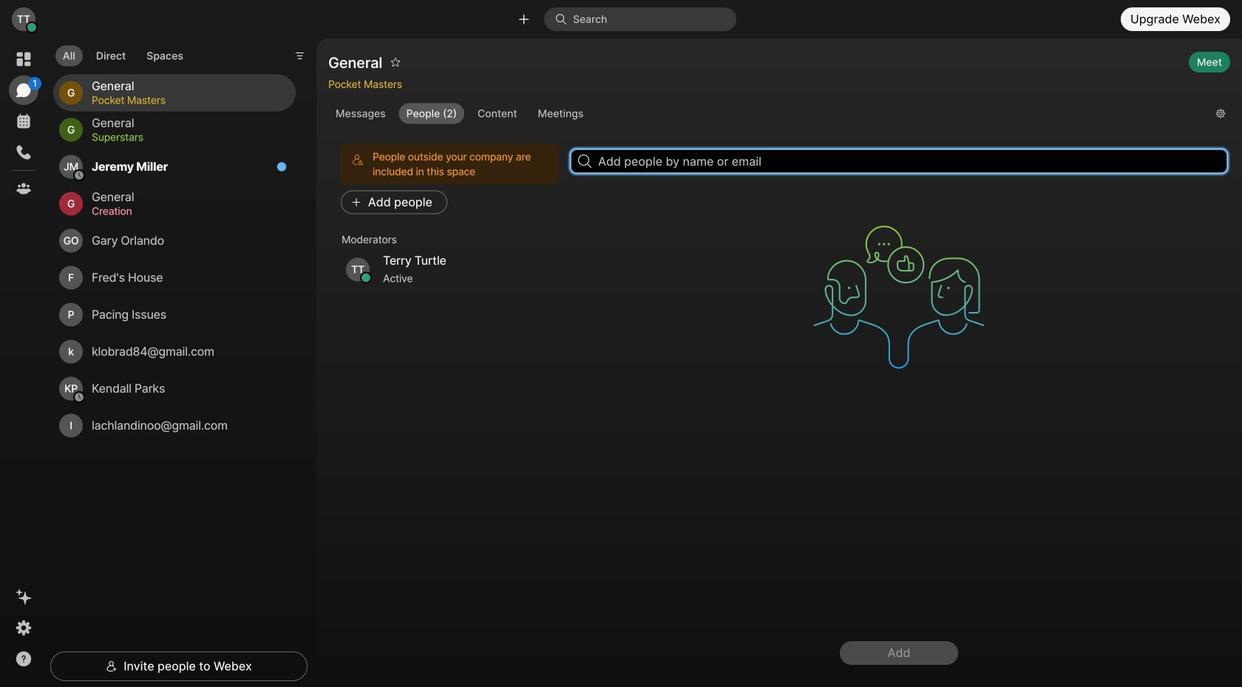 Task type: describe. For each thing, give the bounding box(es) containing it.
1 general list item from the top
[[53, 74, 296, 111]]

pocket masters element
[[92, 92, 278, 108]]

terry turtleactive list item
[[334, 250, 562, 289]]

creation element
[[92, 203, 278, 219]]

kendall parks list item
[[53, 370, 296, 407]]

search_18 image
[[579, 155, 592, 168]]

webex tab list
[[9, 44, 41, 203]]

jeremy miller, new messages list item
[[53, 148, 296, 185]]



Task type: vqa. For each thing, say whether or not it's contained in the screenshot.
Welcome Space list item
no



Task type: locate. For each thing, give the bounding box(es) containing it.
superstars element
[[92, 129, 278, 145]]

Add people by name or email text field
[[571, 149, 1228, 173]]

2 general list item from the top
[[53, 111, 296, 148]]

lachlandinoo@gmail.com list item
[[53, 407, 296, 444]]

general list item up superstars element
[[53, 74, 296, 111]]

3 general list item from the top
[[53, 185, 296, 222]]

new messages image
[[277, 162, 287, 172]]

active element
[[383, 270, 550, 287]]

pacing issues list item
[[53, 296, 296, 333]]

general list item down superstars element
[[53, 185, 296, 222]]

general list item
[[53, 74, 296, 111], [53, 111, 296, 148], [53, 185, 296, 222]]

fred's house list item
[[53, 259, 296, 296]]

navigation
[[0, 38, 47, 687]]

general list item down "pocket masters" element
[[53, 111, 296, 148]]

gary orlando list item
[[53, 222, 296, 259]]

group
[[328, 103, 1205, 124]]

tab list
[[52, 36, 194, 70]]

klobrad84@gmail.com list item
[[53, 333, 296, 370]]

add people image
[[805, 203, 994, 392]]



